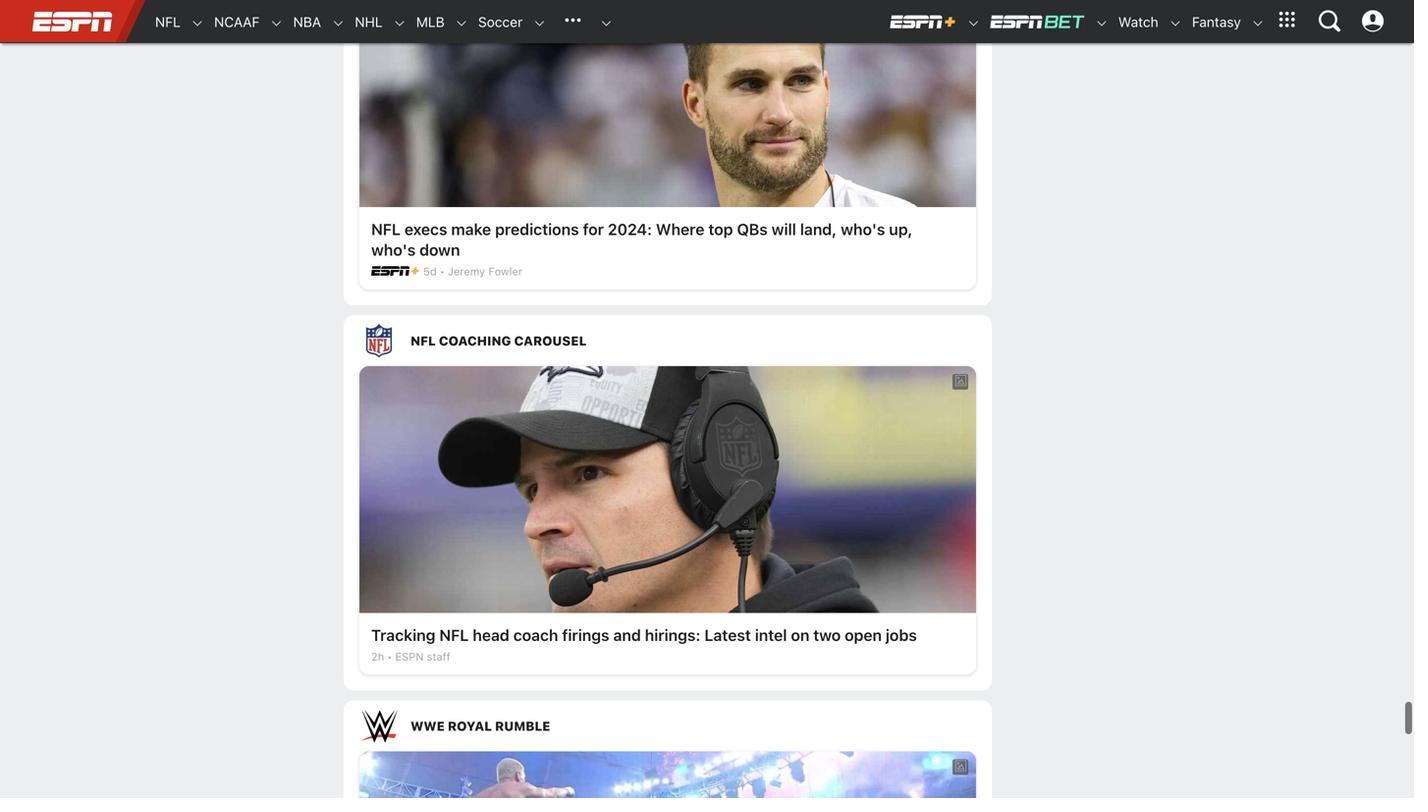 Task type: describe. For each thing, give the bounding box(es) containing it.
coach
[[513, 626, 558, 645]]

soccer
[[478, 14, 523, 30]]

nfl for nfl execs make predictions for 2024: where top qbs will land, who's up, who's down
[[371, 220, 401, 239]]

nhl link
[[345, 1, 383, 43]]

2h
[[371, 651, 384, 663]]

nfl for nfl coaching carousel
[[410, 334, 436, 348]]

fantasy link
[[1182, 1, 1241, 43]]

jobs
[[886, 626, 917, 645]]

nhl
[[355, 14, 383, 30]]

wwe royal rumble
[[410, 719, 550, 734]]

carousel
[[514, 334, 587, 348]]

wwe link
[[359, 752, 1002, 798]]

intel
[[755, 626, 787, 645]]

nfl up staff
[[439, 626, 469, 645]]

soccer link
[[468, 1, 523, 43]]

hirings:
[[645, 626, 701, 645]]

tracking
[[371, 626, 435, 645]]

wwe for wwe
[[974, 762, 1002, 774]]

watch
[[1118, 14, 1158, 30]]

1 vertical spatial who's
[[371, 241, 416, 259]]

espn
[[395, 651, 424, 663]]

espn staff
[[395, 651, 450, 663]]

predictions
[[495, 220, 579, 239]]

royal
[[448, 719, 492, 734]]

make
[[451, 220, 491, 239]]

fantasy
[[1192, 14, 1241, 30]]

jeremy
[[448, 265, 485, 278]]



Task type: vqa. For each thing, say whether or not it's contained in the screenshot.
down
yes



Task type: locate. For each thing, give the bounding box(es) containing it.
1 horizontal spatial wwe
[[974, 762, 1002, 774]]

watch link
[[1108, 1, 1158, 43]]

firings
[[562, 626, 609, 645]]

for
[[583, 220, 604, 239]]

0 vertical spatial who's
[[841, 220, 885, 239]]

rumble
[[495, 719, 550, 734]]

2024:
[[608, 220, 652, 239]]

will
[[771, 220, 796, 239]]

nfl for nfl
[[155, 14, 181, 30]]

nfl inside nfl execs make predictions for 2024: where top qbs will land, who's up, who's down
[[371, 220, 401, 239]]

0 horizontal spatial wwe
[[410, 719, 445, 734]]

5d
[[423, 265, 437, 278]]

nba link
[[283, 1, 321, 43]]

down
[[419, 241, 460, 259]]

fowler
[[488, 265, 522, 278]]

nfl left ncaaf link
[[155, 14, 181, 30]]

nfl
[[155, 14, 181, 30], [371, 220, 401, 239], [410, 334, 436, 348], [439, 626, 469, 645]]

on
[[791, 626, 809, 645]]

who's left up,
[[841, 220, 885, 239]]

who's down execs
[[371, 241, 416, 259]]

nfl left coaching
[[410, 334, 436, 348]]

coaching
[[439, 334, 511, 348]]

1 horizontal spatial who's
[[841, 220, 885, 239]]

head
[[473, 626, 509, 645]]

nfl coaching carousel
[[410, 334, 587, 348]]

nfl execs make predictions for 2024: where top qbs will land, who's up, who's down
[[371, 220, 913, 259]]

jeremy fowler
[[448, 265, 522, 278]]

where
[[656, 220, 704, 239]]

open
[[845, 626, 882, 645]]

0 horizontal spatial who's
[[371, 241, 416, 259]]

nfl link
[[145, 1, 181, 43]]

up,
[[889, 220, 913, 239]]

latest
[[704, 626, 751, 645]]

mlb
[[416, 14, 445, 30]]

staff
[[427, 651, 450, 663]]

execs
[[404, 220, 447, 239]]

ncaaf link
[[204, 1, 260, 43]]

two
[[813, 626, 841, 645]]

wwe for wwe royal rumble
[[410, 719, 445, 734]]

nfl inside nfl 'link'
[[155, 14, 181, 30]]

nba
[[293, 14, 321, 30]]

mlb link
[[406, 1, 445, 43]]

0 vertical spatial wwe
[[410, 719, 445, 734]]

top
[[708, 220, 733, 239]]

land,
[[800, 220, 837, 239]]

and
[[613, 626, 641, 645]]

ncaaf
[[214, 14, 260, 30]]

qbs
[[737, 220, 768, 239]]

nfl left execs
[[371, 220, 401, 239]]

who's
[[841, 220, 885, 239], [371, 241, 416, 259]]

1 vertical spatial wwe
[[974, 762, 1002, 774]]

wwe
[[410, 719, 445, 734], [974, 762, 1002, 774]]

tracking nfl head coach firings and hirings: latest intel on two open jobs
[[371, 626, 917, 645]]



